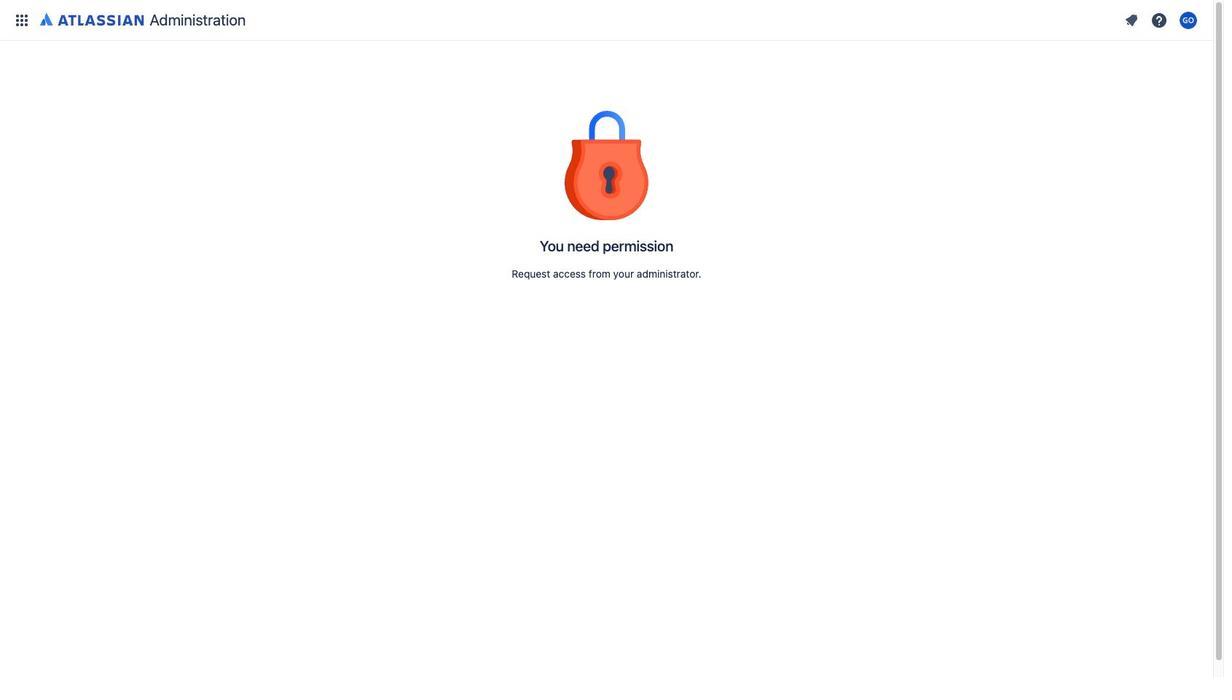 Task type: describe. For each thing, give the bounding box(es) containing it.
help icon image
[[1151, 11, 1168, 29]]

appswitcher icon image
[[13, 11, 31, 29]]

global navigation element
[[9, 0, 1120, 40]]



Task type: vqa. For each thing, say whether or not it's contained in the screenshot.
"search icon"
no



Task type: locate. For each thing, give the bounding box(es) containing it.
list
[[1120, 8, 1205, 32]]

account image
[[1180, 11, 1197, 29]]

atlassian image
[[40, 10, 144, 28], [40, 10, 144, 28]]

banner
[[0, 0, 1213, 41]]



